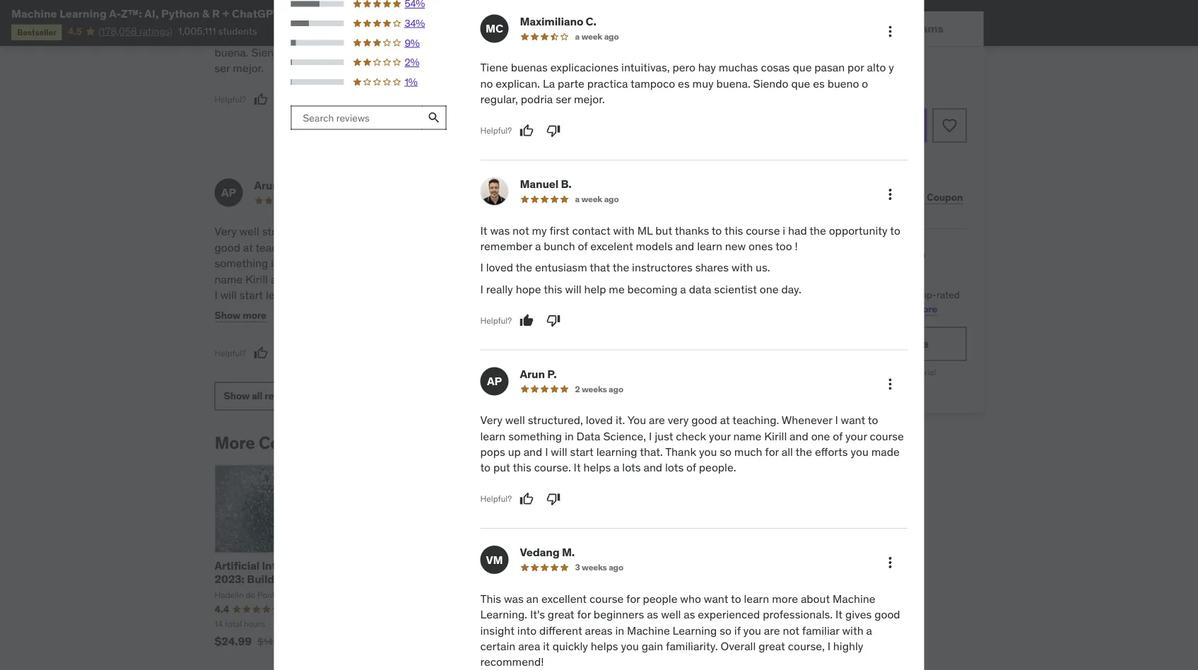 Task type: describe. For each thing, give the bounding box(es) containing it.
1 vertical spatial put
[[494, 461, 511, 475]]

teams button
[[870, 11, 984, 45]]

day.
[[782, 282, 802, 296]]

mark review by arun p. as unhelpful image
[[547, 492, 561, 506]]

as down de
[[647, 608, 659, 622]]

0 horizontal spatial 3
[[568, 195, 573, 206]]

learn inside it was not my first contact with ml but thanks to this course i had the opportunity to remember a bunch of excelent models and learn new ones too !
[[474, 45, 499, 60]]

1 vertical spatial regular,
[[481, 92, 518, 106]]

shares inside i loved the entusiasm that the instructores shares with us.
[[556, 61, 590, 75]]

team, inside kirill eremenko, hadelin de ponteves, superdatascience team, ligency team
[[625, 602, 647, 613]]

additional actions for review by manuel b. image
[[882, 186, 899, 203]]

1 horizontal spatial practica
[[588, 76, 628, 91]]

0 horizontal spatial professionals.
[[474, 272, 544, 287]]

4.4
[[215, 604, 229, 616]]

team inside kirill eremenko, superdatascience team, ligency team
[[415, 602, 435, 613]]

trial
[[922, 367, 937, 378]]

0 vertical spatial that.
[[309, 288, 333, 303]]

1 horizontal spatial you
[[628, 413, 647, 427]]

2 horizontal spatial one
[[812, 429, 831, 443]]

learning down "ponteves," at the right
[[673, 623, 717, 638]]

total for $17.99
[[564, 619, 581, 630]]

models for it was not my first contact with ml but thanks to this course i had the opportunity to remember a bunch of excelent models and learn new ones too !
[[629, 29, 666, 44]]

0 vertical spatial highly
[[479, 336, 510, 350]]

learn more link
[[887, 302, 938, 315]]

1 vertical spatial thank
[[666, 445, 697, 459]]

2 lectures from the left
[[458, 619, 488, 630]]

1 horizontal spatial if
[[735, 623, 741, 638]]

python
[[161, 6, 200, 21]]

chatgpt for &
[[232, 6, 280, 21]]

2 weeks ago
[[575, 384, 624, 395]]

0 vertical spatial area
[[623, 304, 645, 318]]

for inside tableau 2022 a-z: hands-on tableau training for data science
[[471, 572, 486, 587]]

hours for $17.99
[[583, 619, 605, 630]]

0 vertical spatial this was an excellent course for people who want to learn more about machine learning. it's great for beginners as well as experienced professionals. it gives good insight into different areas in machine learning so if you are not familiar with a certain area it quickly helps you gain familiarity. overall great course, i highly recommend!
[[474, 225, 708, 350]]

1 vertical spatial cosas
[[761, 60, 791, 75]]

cancel
[[835, 385, 861, 396]]

show for show more button above mark review by manuel b. as helpful image
[[474, 83, 500, 95]]

1 all from the left
[[495, 619, 505, 630]]

0 vertical spatial la
[[262, 29, 274, 44]]

science
[[383, 586, 426, 601]]

it was not my first contact with ml but thanks to this course i had the opportunity to remember a bunch of excelent models and learn new ones too ! i loved the entusiasm that the instructores shares with us. i really hope this will help me becoming a data scientist one day.
[[481, 223, 901, 296]]

contact for it was not my first contact with ml but thanks to this course i had the opportunity to remember a bunch of excelent models and learn new ones too ! i loved the entusiasm that the instructores shares with us. i really hope this will help me becoming a data scientist one day.
[[573, 223, 611, 238]]

1 all levels from the left
[[495, 619, 531, 630]]

thanks for it was not my first contact with ml but thanks to this course i had the opportunity to remember a bunch of excelent models and learn new ones too ! i loved the entusiasm that the instructores shares with us. i really hope this will help me becoming a data scientist one day.
[[675, 223, 710, 238]]

14 total hours
[[215, 619, 265, 630]]

hands-
[[480, 559, 518, 573]]

4.5 for (44,614)
[[552, 604, 567, 616]]

1 horizontal spatial pops
[[481, 445, 506, 459]]

1 vertical spatial vedang m.
[[520, 545, 575, 560]]

1 vertical spatial highly
[[834, 639, 864, 654]]

1 horizontal spatial efforts
[[815, 445, 849, 459]]

lectures for chatgpt
[[626, 619, 656, 630]]

0 horizontal spatial learning
[[266, 288, 307, 303]]

1 vertical spatial pero
[[673, 60, 696, 75]]

44614 reviews element
[[622, 604, 651, 616]]

1 horizontal spatial intuitivas,
[[622, 60, 670, 75]]

(incl.
[[299, 572, 324, 587]]

tableau 2022 a-z: hands-on tableau training for data science link
[[383, 559, 533, 601]]

plan.
[[862, 302, 884, 315]]

neural
[[552, 572, 587, 587]]

1 vertical spatial no
[[481, 76, 493, 91]]

0 horizontal spatial regular,
[[369, 45, 407, 60]]

of inside "get this course, plus 11,000+ of our top-rated courses, with personal plan."
[[891, 288, 899, 301]]

really
[[486, 282, 513, 296]]

new for it was not my first contact with ml but thanks to this course i had the opportunity to remember a bunch of excelent models and learn new ones too ! i loved the entusiasm that the instructores shares with us. i really hope this will help me becoming a data scientist one day.
[[726, 239, 746, 253]]

apply coupon button
[[895, 183, 967, 212]]

entusiasm inside i loved the entusiasm that the instructores shares with us.
[[632, 45, 684, 60]]

alarm image
[[761, 84, 772, 95]]

i inside i loved the entusiasm that the instructores shares with us.
[[577, 45, 580, 60]]

hope
[[516, 282, 542, 296]]

plus
[[832, 288, 851, 301]]

$24.99 $149.99
[[215, 635, 293, 649]]

1 vertical spatial made
[[872, 445, 900, 459]]

0 horizontal spatial muy
[[411, 29, 433, 44]]

1% button
[[291, 75, 447, 89]]

2 levels from the left
[[675, 619, 699, 630]]

(44,614)
[[622, 605, 651, 616]]

total for $24.99
[[225, 619, 242, 630]]

[2023]
[[319, 6, 355, 21]]

a- for z™
[[631, 559, 642, 573]]

1 vertical spatial area
[[519, 639, 541, 654]]

0 horizontal spatial about
[[571, 240, 600, 255]]

mark review by manuel b. as unhelpful image for undo mark review by manuel b. as helpful image
[[547, 314, 561, 328]]

ml for it was not my first contact with ml but thanks to this course i had the opportunity to remember a bunch of excelent models and learn new ones too ! i loved the entusiasm that the instructores shares with us. i really hope this will help me becoming a data scientist one day.
[[638, 223, 653, 238]]

1 vertical spatial ap
[[487, 374, 502, 389]]

0 vertical spatial siendo
[[251, 45, 287, 60]]

get this course, plus 11,000+ of our top-rated courses, with personal plan.
[[761, 288, 961, 315]]

1 vertical spatial an
[[527, 592, 539, 606]]

first for it was not my first contact with ml but thanks to this course i had the opportunity to remember a bunch of excelent models and learn new ones too ! i loved the entusiasm that the instructores shares with us. i really hope this will help me becoming a data scientist one day.
[[550, 223, 570, 238]]

get
[[761, 288, 777, 301]]

ratings)
[[139, 25, 173, 37]]

1 vertical spatial who
[[681, 592, 702, 606]]

of inside it was not my first contact with ml but thanks to this course i had the opportunity to remember a bunch of excelent models and learn new ones too !
[[571, 29, 581, 44]]

0 vertical spatial m.
[[555, 178, 568, 193]]

lectures for chatgpt)
[[287, 619, 317, 630]]

1 horizontal spatial beginners
[[594, 608, 645, 622]]

2 horizontal spatial data
[[577, 429, 601, 443]]

apply coupon
[[899, 191, 963, 204]]

learn inside it was not my first contact with ml but thanks to this course i had the opportunity to remember a bunch of excelent models and learn new ones too ! i loved the entusiasm that the instructores shares with us. i really hope this will help me becoming a data scientist one day.
[[698, 239, 723, 253]]

undo mark review by manuel b. as helpful image
[[520, 314, 534, 328]]

z™:
[[121, 6, 142, 21]]

11,000+
[[853, 288, 888, 301]]

0 vertical spatial vedang m.
[[513, 178, 568, 193]]

1 levels from the left
[[507, 619, 531, 630]]

of inside it was not my first contact with ml but thanks to this course i had the opportunity to remember a bunch of excelent models and learn new ones too ! i loved the entusiasm that the instructores shares with us. i really hope this will help me becoming a data scientist one day.
[[578, 239, 588, 253]]

instructores inside i loved the entusiasm that the instructores shares with us.
[[493, 61, 554, 75]]

per
[[861, 367, 874, 378]]

that inside it was not my first contact with ml but thanks to this course i had the opportunity to remember a bunch of excelent models and learn new ones too ! i loved the entusiasm that the instructores shares with us. i really hope this will help me becoming a data scientist one day.
[[590, 260, 611, 275]]

opportunity for it was not my first contact with ml but thanks to this course i had the opportunity to remember a bunch of excelent models and learn new ones too !
[[591, 13, 650, 28]]

c.
[[586, 14, 597, 28]]

0 horizontal spatial very
[[402, 225, 423, 239]]

try personal plan for free link
[[761, 327, 967, 361]]

tableau 2022 a-z: hands-on tableau training for data science
[[383, 559, 533, 601]]

0 horizontal spatial you
[[362, 225, 381, 239]]

1 vertical spatial la
[[543, 76, 555, 91]]

$19.99 $119.99 83% off
[[761, 59, 904, 80]]

wishlist image
[[942, 117, 959, 134]]

0 horizontal spatial different
[[474, 288, 516, 303]]

0 vertical spatial 3 weeks ago
[[568, 195, 617, 206]]

subscribe to udemy's top courses
[[761, 246, 926, 282]]

1 vertical spatial overall
[[721, 639, 756, 654]]

courses
[[259, 433, 324, 454]]

it inside it was not my first contact with ml but thanks to this course i had the opportunity to remember a bunch of excelent models and learn new ones too !
[[474, 0, 481, 12]]

show all reviews
[[224, 390, 300, 403]]

ones for it was not my first contact with ml but thanks to this course i had the opportunity to remember a bunch of excelent models and learn new ones too ! i loved the entusiasm that the instructores shares with us. i really hope this will help me becoming a data scientist one day.
[[749, 239, 774, 253]]

course inside it was not my first contact with ml but thanks to this course i had the opportunity to remember a bunch of excelent models and learn new ones too !
[[508, 13, 542, 28]]

0 vertical spatial experienced
[[641, 256, 704, 271]]

eremenko, for networks,
[[571, 590, 612, 601]]

helpful? for undo mark review by manuel b. as helpful image
[[481, 315, 512, 326]]

coupon
[[928, 191, 963, 204]]

too for it was not my first contact with ml but thanks to this course i had the opportunity to remember a bunch of excelent models and learn new ones too !
[[552, 45, 569, 60]]

1 horizontal spatial learning
[[597, 445, 638, 459]]

as down "ponteves," at the right
[[684, 608, 696, 622]]

1 horizontal spatial pasan
[[815, 60, 845, 75]]

anytime
[[863, 385, 893, 396]]

learning up (178,058
[[60, 6, 107, 21]]

1,005,111
[[178, 25, 216, 37]]

0 vertical spatial pops
[[388, 272, 413, 287]]

95806 reviews element
[[453, 604, 486, 616]]

with inside "get this course, plus 11,000+ of our top-rated courses, with personal plan."
[[800, 302, 819, 315]]

0 horizontal spatial all
[[215, 304, 226, 318]]

0 vertical spatial people
[[636, 225, 671, 239]]

help
[[585, 282, 607, 296]]

starting
[[791, 367, 822, 378]]

2 all levels from the left
[[664, 619, 699, 630]]

1 horizontal spatial o
[[862, 76, 869, 91]]

artificial
[[215, 559, 260, 573]]

1 vertical spatial familiar
[[803, 623, 840, 638]]

money-
[[834, 154, 863, 165]]

0 vertical spatial practica
[[306, 29, 347, 44]]

eremenko, for tableau
[[402, 590, 443, 601]]

1 horizontal spatial tampoco
[[631, 76, 676, 91]]

team inside kirill eremenko, hadelin de ponteves, superdatascience team, ligency team
[[681, 602, 701, 613]]

0 vertical spatial por
[[344, 13, 360, 28]]

0 horizontal spatial data
[[283, 256, 307, 271]]

courses
[[761, 265, 812, 282]]

1 horizontal spatial very
[[481, 413, 503, 427]]

learning inside deep learning a-z™ 2023: neural networks, ai & chatgpt bonus
[[582, 559, 629, 573]]

Search reviews text field
[[291, 106, 423, 130]]

starting at $16.58 per month after trial cancel anytime
[[791, 367, 937, 396]]

try
[[799, 337, 814, 351]]

1 vertical spatial something
[[509, 429, 562, 443]]

2023: for artificial intelligence a-z 2023: build 5 ai (incl. chatgpt)
[[215, 572, 245, 587]]

learn
[[887, 302, 912, 315]]

personal inside "get this course, plus 11,000+ of our top-rated courses, with personal plan."
[[821, 302, 860, 315]]

0 vertical spatial explican.
[[215, 29, 259, 44]]

this inside "get this course, plus 11,000+ of our top-rated courses, with personal plan."
[[779, 288, 795, 301]]

deep learning a-z™ 2023: neural networks, ai & chatgpt bonus
[[552, 559, 692, 601]]

2 for 2 weeks ago
[[575, 384, 580, 395]]

0 vertical spatial insight
[[614, 272, 648, 287]]

show for show more button corresponding to this was an excellent course for people who want to learn more about machine learning. it's great for beginners as well as experienced professionals. it gives good insight into different areas in machine learning so if you are not familiar with a certain area it quickly helps you gain familiarity. overall great course, i highly recommend!
[[474, 310, 500, 322]]

0 horizontal spatial ap
[[221, 186, 236, 200]]

0 vertical spatial it.
[[350, 225, 360, 239]]

maximiliano c.
[[520, 14, 597, 28]]

was inside it was not my first contact with ml but thanks to this course i had the opportunity to remember a bunch of excelent models and learn new ones too !
[[483, 0, 503, 12]]

0 vertical spatial vm
[[479, 186, 496, 200]]

instructores inside it was not my first contact with ml but thanks to this course i had the opportunity to remember a bunch of excelent models and learn new ones too ! i loved the entusiasm that the instructores shares with us. i really hope this will help me becoming a data scientist one day.
[[632, 260, 693, 275]]

1 vertical spatial 3
[[575, 562, 580, 573]]

helpful? for mark review by vedang m. as helpful image
[[474, 348, 505, 359]]

loved inside it was not my first contact with ml but thanks to this course i had the opportunity to remember a bunch of excelent models and learn new ones too ! i loved the entusiasm that the instructores shares with us. i really hope this will help me becoming a data scientist one day.
[[486, 260, 514, 275]]

1 horizontal spatial teaching.
[[733, 413, 780, 427]]

2022
[[427, 559, 454, 573]]

manuel b.
[[520, 177, 572, 191]]

0 vertical spatial check
[[382, 256, 413, 271]]

ml for it was not my first contact with ml but thanks to this course i had the opportunity to remember a bunch of excelent models and learn new ones too !
[[631, 0, 646, 12]]

students
[[218, 25, 257, 37]]

z:
[[467, 559, 477, 573]]

1 horizontal spatial podria
[[521, 92, 553, 106]]

excelent for it was not my first contact with ml but thanks to this course i had the opportunity to remember a bunch of excelent models and learn new ones too ! i loved the entusiasm that the instructores shares with us. i really hope this will help me becoming a data scientist one day.
[[591, 239, 634, 253]]

bestseller
[[17, 26, 56, 37]]

mark review by maximiliano c. as unhelpful image for mark review by maximiliano c. as helpful icon on the left top of page
[[547, 124, 561, 138]]

top-
[[918, 288, 937, 301]]

1 vertical spatial people
[[643, 592, 678, 606]]

deep
[[552, 559, 580, 573]]

courses,
[[761, 302, 798, 315]]

will inside it was not my first contact with ml but thanks to this course i had the opportunity to remember a bunch of excelent models and learn new ones too ! i loved the entusiasm that the instructores shares with us. i really hope this will help me becoming a data scientist one day.
[[565, 282, 582, 296]]

2%
[[405, 56, 420, 69]]

(178,058
[[99, 25, 137, 37]]

remember for it was not my first contact with ml but thanks to this course i had the opportunity to remember a bunch of excelent models and learn new ones too !
[[474, 29, 526, 44]]

1 horizontal spatial people.
[[699, 461, 737, 475]]

9% button
[[291, 36, 447, 50]]

1 vertical spatial certain
[[481, 639, 516, 654]]

as up becoming
[[627, 256, 639, 271]]

entusiasm inside it was not my first contact with ml but thanks to this course i had the opportunity to remember a bunch of excelent models and learn new ones too ! i loved the entusiasm that the instructores shares with us. i really hope this will help me becoming a data scientist one day.
[[535, 260, 588, 275]]

a- for z™:
[[109, 6, 121, 21]]

my for it was not my first contact with ml but thanks to this course i had the opportunity to remember a bunch of excelent models and learn new ones too ! i loved the entusiasm that the instructores shares with us. i really hope this will help me becoming a data scientist one day.
[[532, 223, 547, 238]]

0 vertical spatial recommend!
[[512, 336, 576, 350]]

subscribe
[[761, 246, 826, 264]]

machine learning a-z™: ai, python & r + chatgpt bonus [2023]
[[11, 6, 355, 21]]

contact for it was not my first contact with ml but thanks to this course i had the opportunity to remember a bunch of excelent models and learn new ones too !
[[565, 0, 604, 12]]

0 vertical spatial podria
[[410, 45, 442, 60]]

ai for 5
[[286, 572, 296, 587]]

mark review by manuel b. as helpful image
[[513, 120, 527, 134]]

0 vertical spatial intuitivas,
[[356, 0, 404, 12]]

0 vertical spatial tampoco
[[350, 29, 394, 44]]

additional actions for review by maximiliano c. image
[[882, 23, 899, 40]]

apply
[[899, 191, 926, 204]]

23
[[552, 619, 562, 630]]

82 lectures
[[445, 619, 488, 630]]

1 horizontal spatial explicaciones
[[551, 60, 619, 75]]

me
[[609, 282, 625, 296]]

i for it was not my first contact with ml but thanks to this course i had the opportunity to remember a bunch of excelent models and learn new ones too ! i loved the entusiasm that the instructores shares with us. i really hope this will help me becoming a data scientist one day.
[[783, 223, 786, 238]]

0 horizontal spatial p.
[[282, 178, 291, 193]]

1 horizontal spatial gain
[[642, 639, 664, 654]]

artificial intelligence a-z 2023: build 5 ai (incl. chatgpt) link
[[215, 559, 345, 601]]

r
[[212, 6, 220, 21]]

show all reviews button
[[215, 383, 309, 411]]

teams
[[910, 21, 944, 35]]

110 lectures
[[273, 619, 317, 630]]

us. inside it was not my first contact with ml but thanks to this course i had the opportunity to remember a bunch of excelent models and learn new ones too ! i loved the entusiasm that the instructores shares with us. i really hope this will help me becoming a data scientist one day.
[[756, 260, 771, 275]]

1 vertical spatial excellent
[[542, 592, 587, 606]]

1 vertical spatial 3 weeks ago
[[575, 562, 624, 573]]

loved inside i loved the entusiasm that the instructores shares with us.
[[583, 45, 610, 60]]

maximiliano
[[520, 14, 584, 28]]

the inside it was not my first contact with ml but thanks to this course i had the opportunity to remember a bunch of excelent models and learn new ones too !
[[572, 13, 588, 28]]

it inside it was not my first contact with ml but thanks to this course i had the opportunity to remember a bunch of excelent models and learn new ones too ! i loved the entusiasm that the instructores shares with us. i really hope this will help me becoming a data scientist one day.
[[481, 223, 488, 238]]

0 vertical spatial buena.
[[215, 45, 249, 60]]

0 vertical spatial who
[[674, 225, 695, 239]]

1 vertical spatial parte
[[558, 76, 585, 91]]

mc
[[486, 21, 504, 36]]

a- for z:
[[456, 559, 467, 573]]

hours for $24.99
[[244, 619, 265, 630]]

a inside it was not my first contact with ml but thanks to this course i had the opportunity to remember a bunch of excelent models and learn new ones too !
[[528, 29, 534, 44]]

ligency inside kirill eremenko, hadelin de ponteves, superdatascience team, ligency team
[[649, 602, 679, 613]]

learning right help
[[607, 288, 651, 303]]

show more up mark review by manuel b. as helpful image
[[474, 83, 525, 95]]

0 horizontal spatial tiene
[[215, 0, 242, 12]]

34% button
[[291, 16, 447, 30]]

week for b.
[[582, 194, 603, 205]]

by
[[328, 433, 347, 454]]

0 horizontal spatial insight
[[481, 623, 515, 638]]

0 horizontal spatial mejor.
[[233, 61, 264, 75]]

on
[[518, 559, 533, 573]]

manuel
[[520, 177, 559, 191]]

$17.99
[[552, 635, 586, 649]]

2 vertical spatial all
[[782, 445, 794, 459]]

show more for very well structured, loved it. you are very good at teaching. whenever i want to learn something in data science, i just check your name kirill and one of your course pops up and i will start learning that. thank you so much for all the efforts you made to put this course. it helps a lots and lots of people.
[[215, 310, 267, 322]]

ponteves,
[[657, 590, 694, 601]]

1 horizontal spatial whenever
[[782, 413, 833, 427]]

day
[[818, 154, 832, 165]]

30-day money-back guarantee
[[804, 154, 924, 165]]

to inside 'subscribe to udemy's top courses'
[[829, 246, 843, 264]]

1 horizontal spatial just
[[655, 429, 674, 443]]

0 vertical spatial much
[[404, 288, 432, 303]]

5
[[277, 572, 283, 587]]

ago for loved
[[609, 384, 624, 395]]

1 vertical spatial start
[[570, 445, 594, 459]]

0 horizontal spatial very
[[215, 225, 237, 239]]



Task type: locate. For each thing, give the bounding box(es) containing it.
0 vertical spatial mark review by manuel b. as unhelpful image
[[540, 120, 554, 134]]

days
[[783, 84, 805, 97]]

kirill inside kirill eremenko, hadelin de ponteves, superdatascience team, ligency team
[[552, 590, 569, 601]]

deep learning a-z™ 2023: neural networks, ai & chatgpt bonus link
[[552, 559, 692, 601]]

bunch
[[537, 29, 568, 44], [544, 239, 576, 253]]

! for it was not my first contact with ml but thanks to this course i had the opportunity to remember a bunch of excelent models and learn new ones too !
[[571, 45, 574, 60]]

beginners
[[537, 256, 588, 271], [594, 608, 645, 622]]

mark review by manuel b. as unhelpful image for mark review by manuel b. as helpful image
[[540, 120, 554, 134]]

quickly down 23 total hours
[[553, 639, 589, 654]]

cosas
[[257, 13, 286, 28], [761, 60, 791, 75]]

no
[[393, 13, 406, 28], [481, 76, 493, 91]]

people right hadelin at the right bottom
[[643, 592, 678, 606]]

learning up hadelin at the right bottom
[[582, 559, 629, 573]]

superdatascience inside kirill eremenko, hadelin de ponteves, superdatascience team, ligency team
[[552, 602, 623, 613]]

total right 14
[[225, 619, 242, 630]]

& inside deep learning a-z™ 2023: neural networks, ai & chatgpt bonus
[[658, 572, 666, 587]]

helpful? for mark review by arun p. as helpful image
[[481, 494, 512, 505]]

y right 83%
[[889, 60, 895, 75]]

kirill eremenko, superdatascience team, ligency team
[[383, 590, 540, 613]]

0 horizontal spatial no
[[393, 13, 406, 28]]

one inside it was not my first contact with ml but thanks to this course i had the opportunity to remember a bunch of excelent models and learn new ones too ! i loved the entusiasm that the instructores shares with us. i really hope this will help me becoming a data scientist one day.
[[760, 282, 779, 296]]

1 vertical spatial mark review by maximiliano c. as unhelpful image
[[547, 124, 561, 138]]

hours
[[244, 619, 265, 630], [583, 619, 605, 630]]

mark review by manuel b. as unhelpful image right undo mark review by manuel b. as helpful image
[[547, 314, 561, 328]]

and inside it was not my first contact with ml but thanks to this course i had the opportunity to remember a bunch of excelent models and learn new ones too ! i loved the entusiasm that the instructores shares with us. i really hope this will help me becoming a data scientist one day.
[[676, 239, 695, 253]]

bonus for +
[[282, 6, 316, 21]]

1 vertical spatial experienced
[[698, 608, 761, 622]]

show more down really
[[474, 310, 525, 322]]

mark review by manuel b. as unhelpful image right mark review by maximiliano c. as helpful icon on the left top of page
[[540, 120, 554, 134]]

mejor. up mark review by maximiliano c. as helpful image in the left top of the page
[[233, 61, 264, 75]]

0 vertical spatial put
[[348, 304, 365, 318]]

ones down maximiliano
[[525, 45, 550, 60]]

0 horizontal spatial into
[[518, 623, 537, 638]]

lectures right 110
[[287, 619, 317, 630]]

buena.
[[215, 45, 249, 60], [717, 76, 751, 91]]

1 a week ago from the top
[[575, 31, 619, 42]]

chatgpt)
[[215, 586, 265, 601]]

course inside it was not my first contact with ml but thanks to this course i had the opportunity to remember a bunch of excelent models and learn new ones too ! i loved the entusiasm that the instructores shares with us. i really hope this will help me becoming a data scientist one day.
[[746, 223, 780, 238]]

bonus for &
[[601, 586, 635, 601]]

ligency down science
[[383, 602, 413, 613]]

this
[[486, 13, 505, 28], [835, 84, 852, 97], [725, 223, 744, 238], [544, 282, 563, 296], [779, 288, 795, 301], [368, 304, 386, 318], [513, 461, 532, 475]]

ligency inside kirill eremenko, superdatascience team, ligency team
[[383, 602, 413, 613]]

mark review by arun p. as helpful image
[[254, 347, 268, 361]]

1 vertical spatial learning.
[[481, 608, 528, 622]]

weeks for excellent
[[582, 562, 607, 573]]

1 vertical spatial gives
[[846, 608, 872, 622]]

month
[[876, 367, 900, 378]]

instructores up becoming
[[632, 260, 693, 275]]

it
[[474, 0, 481, 12], [481, 223, 488, 238], [546, 272, 553, 287], [429, 304, 436, 318], [574, 461, 581, 475], [836, 608, 843, 622]]

1 vertical spatial very
[[481, 413, 503, 427]]

0 horizontal spatial lectures
[[287, 619, 317, 630]]

regular, up mark review by manuel b. as helpful image
[[481, 92, 518, 106]]

good
[[215, 240, 240, 255], [585, 272, 611, 287], [692, 413, 718, 427], [875, 608, 901, 622]]

$17.99 $109.99
[[552, 635, 628, 649]]

1,005,111 students
[[178, 25, 257, 37]]

(178,058 ratings)
[[99, 25, 173, 37]]

lectures down 44614 reviews element
[[626, 619, 656, 630]]

ones inside it was not my first contact with ml but thanks to this course i had the opportunity to remember a bunch of excelent models and learn new ones too !
[[525, 45, 550, 60]]

show more button down really
[[474, 302, 525, 330]]

learning. up becoming
[[648, 240, 695, 255]]

2023: inside deep learning a-z™ 2023: neural networks, ai & chatgpt bonus
[[662, 559, 692, 573]]

hours up $24.99 $149.99
[[244, 619, 265, 630]]

0 horizontal spatial something
[[215, 256, 268, 271]]

i left c. on the left top
[[545, 13, 547, 28]]

eremenko, down neural
[[571, 590, 612, 601]]

0 horizontal spatial tiene buenas explicaciones intuitivas, pero hay muchas cosas que pasan por alto y no explican. la parte practica tampoco es muy buena. siendo que es bueno o regular, podria ser mejor.
[[215, 0, 450, 75]]

2 all from the left
[[664, 619, 673, 630]]

new inside it was not my first contact with ml but thanks to this course i had the opportunity to remember a bunch of excelent models and learn new ones too !
[[502, 45, 522, 60]]

it down becoming
[[647, 304, 654, 318]]

2 total from the left
[[564, 619, 581, 630]]

submit search image
[[427, 111, 441, 125]]

i up subscribe
[[783, 223, 786, 238]]

muy
[[411, 29, 433, 44], [693, 76, 714, 91]]

2 ligency from the left
[[649, 602, 679, 613]]

models up becoming
[[636, 239, 673, 253]]

ser down i loved the entusiasm that the instructores shares with us.
[[556, 92, 572, 106]]

ones up courses
[[749, 239, 774, 253]]

gain up mark review by vedang m. as unhelpful icon
[[524, 320, 546, 334]]

learning up mark review by arun p. as helpful icon
[[266, 288, 307, 303]]

a week ago for manuel b.
[[575, 194, 619, 205]]

helpful? for mark review by maximiliano c. as helpful icon on the left top of page
[[481, 125, 512, 136]]

had for it was not my first contact with ml but thanks to this course i had the opportunity to remember a bunch of excelent models and learn new ones too ! i loved the entusiasm that the instructores shares with us. i really hope this will help me becoming a data scientist one day.
[[789, 223, 808, 238]]

eremenko,
[[402, 590, 443, 601], [571, 590, 612, 601]]

too for it was not my first contact with ml but thanks to this course i had the opportunity to remember a bunch of excelent models and learn new ones too ! i loved the entusiasm that the instructores shares with us. i really hope this will help me becoming a data scientist one day.
[[776, 239, 793, 253]]

0 horizontal spatial pasan
[[311, 13, 341, 28]]

mark review by arun p. as helpful image
[[520, 492, 534, 506]]

entusiasm
[[632, 45, 684, 60], [535, 260, 588, 275]]

0 horizontal spatial ligency
[[383, 602, 413, 613]]

a- right (incl.
[[326, 559, 338, 573]]

0 vertical spatial pero
[[407, 0, 430, 12]]

show more button up mark review by manuel b. as helpful image
[[474, 75, 525, 103]]

a- up hadelin at the right bottom
[[631, 559, 642, 573]]

that.
[[309, 288, 333, 303], [640, 445, 663, 459]]

0 horizontal spatial bueno
[[326, 45, 358, 60]]

explicaciones down it was not my first contact with ml but thanks to this course i had the opportunity to remember a bunch of excelent models and learn new ones too !
[[551, 60, 619, 75]]

first up maximiliano
[[543, 0, 563, 12]]

ones inside it was not my first contact with ml but thanks to this course i had the opportunity to remember a bunch of excelent models and learn new ones too ! i loved the entusiasm that the instructores shares with us. i really hope this will help me becoming a data scientist one day.
[[749, 239, 774, 253]]

4.5 right the bestseller
[[68, 25, 82, 37]]

1 hours from the left
[[244, 619, 265, 630]]

who
[[674, 225, 695, 239], [681, 592, 702, 606]]

2 eremenko, from the left
[[571, 590, 612, 601]]

opportunity for it was not my first contact with ml but thanks to this course i had the opportunity to remember a bunch of excelent models and learn new ones too ! i loved the entusiasm that the instructores shares with us. i really hope this will help me becoming a data scientist one day.
[[829, 223, 888, 238]]

opportunity inside it was not my first contact with ml but thanks to this course i had the opportunity to remember a bunch of excelent models and learn new ones too ! i loved the entusiasm that the instructores shares with us. i really hope this will help me becoming a data scientist one day.
[[829, 223, 888, 238]]

1 vertical spatial structured,
[[528, 413, 583, 427]]

kirill eremenko, hadelin de ponteves, superdatascience team, ligency team
[[552, 590, 701, 613]]

1 horizontal spatial total
[[564, 619, 581, 630]]

excellent down neural
[[542, 592, 587, 606]]

vedang m. up neural
[[520, 545, 575, 560]]

professionals.
[[474, 272, 544, 287], [763, 608, 833, 622]]

teams tab list
[[744, 11, 984, 47]]

off
[[891, 62, 904, 76]]

0 horizontal spatial much
[[404, 288, 432, 303]]

muy up 2% in the left of the page
[[411, 29, 433, 44]]

1 week from the top
[[582, 31, 603, 42]]

1 horizontal spatial 4.5
[[552, 604, 567, 616]]

personal inside 'link'
[[817, 337, 863, 351]]

1 vertical spatial explicaciones
[[551, 60, 619, 75]]

my for it was not my first contact with ml but thanks to this course i had the opportunity to remember a bunch of excelent models and learn new ones too !
[[525, 0, 540, 12]]

course,
[[798, 288, 830, 301], [671, 320, 708, 334], [788, 639, 825, 654]]

area left $17.99
[[519, 639, 541, 654]]

of
[[571, 29, 581, 44], [578, 239, 588, 253], [314, 272, 324, 287], [891, 288, 899, 301], [318, 320, 327, 334], [833, 429, 843, 443], [687, 461, 697, 475]]

2023: inside artificial intelligence a-z 2023: build 5 ai (incl. chatgpt)
[[215, 572, 245, 587]]

chatgpt inside deep learning a-z™ 2023: neural networks, ai & chatgpt bonus
[[552, 586, 599, 601]]

more
[[215, 433, 255, 454]]

models for it was not my first contact with ml but thanks to this course i had the opportunity to remember a bunch of excelent models and learn new ones too ! i loved the entusiasm that the instructores shares with us. i really hope this will help me becoming a data scientist one day.
[[636, 239, 673, 253]]

1 eremenko, from the left
[[402, 590, 443, 601]]

1 horizontal spatial lectures
[[458, 619, 488, 630]]

1 horizontal spatial made
[[872, 445, 900, 459]]

my inside it was not my first contact with ml but thanks to this course i had the opportunity to remember a bunch of excelent models and learn new ones too !
[[525, 0, 540, 12]]

remember inside it was not my first contact with ml but thanks to this course i had the opportunity to remember a bunch of excelent models and learn new ones too ! i loved the entusiasm that the instructores shares with us. i really hope this will help me becoming a data scientist one day.
[[481, 239, 533, 253]]

ai,
[[144, 6, 159, 21]]

la right the 'students'
[[262, 29, 274, 44]]

1 vertical spatial it
[[543, 639, 550, 654]]

i inside it was not my first contact with ml but thanks to this course i had the opportunity to remember a bunch of excelent models and learn new ones too ! i loved the entusiasm that the instructores shares with us. i really hope this will help me becoming a data scientist one day.
[[783, 223, 786, 238]]

that inside i loved the entusiasm that the instructores shares with us.
[[687, 45, 707, 60]]

0 horizontal spatial podria
[[410, 45, 442, 60]]

bueno down the [2023]
[[326, 45, 358, 60]]

1 horizontal spatial area
[[623, 304, 645, 318]]

0 vertical spatial overall
[[603, 320, 639, 334]]

2 team from the left
[[681, 602, 701, 613]]

1 vertical spatial had
[[789, 223, 808, 238]]

show more button for very well structured, loved it. you are very good at teaching. whenever i want to learn something in data science, i just check your name kirill and one of your course pops up and i will start learning that. thank you so much for all the efforts you made to put this course. it helps a lots and lots of people.
[[215, 302, 267, 330]]

a- inside artificial intelligence a-z 2023: build 5 ai (incl. chatgpt)
[[326, 559, 338, 573]]

! down the maximiliano c.
[[571, 45, 574, 60]]

1 horizontal spatial structured,
[[528, 413, 583, 427]]

show more button for this was an excellent course for people who want to learn more about machine learning. it's great for beginners as well as experienced professionals. it gives good insight into different areas in machine learning so if you are not familiar with a certain area it quickly helps you gain familiarity. overall great course, i highly recommend!
[[474, 302, 525, 330]]

additional actions for review by vedang m. image
[[882, 555, 899, 572]]

alto left off
[[868, 60, 887, 75]]

was inside it was not my first contact with ml but thanks to this course i had the opportunity to remember a bunch of excelent models and learn new ones too ! i loved the entusiasm that the instructores shares with us. i really hope this will help me becoming a data scientist one day.
[[490, 223, 510, 238]]

show more for this was an excellent course for people who want to learn more about machine learning. it's great for beginners as well as experienced professionals. it gives good insight into different areas in machine learning so if you are not familiar with a certain area it quickly helps you gain familiarity. overall great course, i highly recommend!
[[474, 310, 525, 322]]

check
[[382, 256, 413, 271], [676, 429, 707, 443]]

z™
[[642, 559, 660, 573]]

1 horizontal spatial areas
[[585, 623, 613, 638]]

whenever
[[305, 240, 356, 255], [782, 413, 833, 427]]

vm
[[479, 186, 496, 200], [486, 553, 503, 567]]

0 vertical spatial &
[[202, 6, 210, 21]]

ai for networks,
[[645, 572, 656, 587]]

my up maximiliano
[[525, 0, 540, 12]]

our
[[902, 288, 916, 301]]

mark review by maximiliano c. as helpful image
[[254, 93, 268, 107]]

1 horizontal spatial y
[[889, 60, 895, 75]]

2 ai from the left
[[645, 572, 656, 587]]

eremenko, inside kirill eremenko, hadelin de ponteves, superdatascience team, ligency team
[[571, 590, 612, 601]]

remember for it was not my first contact with ml but thanks to this course i had the opportunity to remember a bunch of excelent models and learn new ones too ! i loved the entusiasm that the instructores shares with us. i really hope this will help me becoming a data scientist one day.
[[481, 239, 533, 253]]

thanks for it was not my first contact with ml but thanks to this course i had the opportunity to remember a bunch of excelent models and learn new ones too !
[[668, 0, 703, 12]]

different left $109.99
[[540, 623, 583, 638]]

week for c.
[[582, 31, 603, 42]]

83%
[[864, 62, 888, 76]]

1 total from the left
[[225, 619, 242, 630]]

0 vertical spatial buenas
[[245, 0, 282, 12]]

2 hours from the left
[[583, 619, 605, 630]]

levels left 23
[[507, 619, 531, 630]]

bunch for it was not my first contact with ml but thanks to this course i had the opportunity to remember a bunch of excelent models and learn new ones too ! i loved the entusiasm that the instructores shares with us. i really hope this will help me becoming a data scientist one day.
[[544, 239, 576, 253]]

thank
[[335, 288, 366, 303], [666, 445, 697, 459]]

0 vertical spatial contact
[[565, 0, 604, 12]]

team, inside kirill eremenko, superdatascience team, ligency team
[[518, 590, 540, 601]]

too inside it was not my first contact with ml but thanks to this course i had the opportunity to remember a bunch of excelent models and learn new ones too ! i loved the entusiasm that the instructores shares with us. i really hope this will help me becoming a data scientist one day.
[[776, 239, 793, 253]]

not inside it was not my first contact with ml but thanks to this course i had the opportunity to remember a bunch of excelent models and learn new ones too ! i loved the entusiasm that the instructores shares with us. i really hope this will help me becoming a data scientist one day.
[[513, 223, 530, 238]]

familiarity. down "ponteves," at the right
[[666, 639, 718, 654]]

with inside i loved the entusiasm that the instructores shares with us.
[[593, 61, 614, 75]]

had up subscribe
[[789, 223, 808, 238]]

1 horizontal spatial mejor.
[[574, 92, 605, 106]]

0 horizontal spatial hay
[[433, 0, 450, 12]]

0 vertical spatial structured,
[[262, 225, 318, 239]]

that
[[687, 45, 707, 60], [590, 260, 611, 275]]

1 ai from the left
[[286, 572, 296, 587]]

this up really
[[474, 225, 494, 239]]

o right $119.99
[[862, 76, 869, 91]]

0 vertical spatial it
[[647, 304, 654, 318]]

as up help
[[590, 256, 602, 271]]

who right de
[[681, 592, 702, 606]]

all levels down "ponteves," at the right
[[664, 619, 699, 630]]

! inside it was not my first contact with ml but thanks to this course i had the opportunity to remember a bunch of excelent models and learn new ones too ! i loved the entusiasm that the instructores shares with us. i really hope this will help me becoming a data scientist one day.
[[795, 239, 798, 253]]

chatgpt for networks,
[[552, 586, 599, 601]]

podria down 34%
[[410, 45, 442, 60]]

tampoco up 2% button
[[350, 29, 394, 44]]

1 horizontal spatial insight
[[614, 272, 648, 287]]

$19.99
[[761, 59, 814, 80]]

1 horizontal spatial instructores
[[632, 260, 693, 275]]

2023: for deep learning a-z™ 2023: neural networks, ai & chatgpt bonus
[[662, 559, 692, 573]]

at inside starting at $16.58 per month after trial cancel anytime
[[824, 367, 831, 378]]

show more
[[474, 83, 525, 95], [215, 310, 267, 322], [474, 310, 525, 322]]

helpful? for mark review by manuel b. as helpful image
[[474, 121, 505, 132]]

bunch for it was not my first contact with ml but thanks to this course i had the opportunity to remember a bunch of excelent models and learn new ones too !
[[537, 29, 568, 44]]

0 horizontal spatial buenas
[[245, 0, 282, 12]]

cosas up alarm image
[[761, 60, 791, 75]]

you
[[369, 288, 387, 303], [678, 288, 696, 303], [284, 304, 302, 318], [504, 320, 522, 334], [700, 445, 717, 459], [851, 445, 869, 459], [744, 623, 762, 638], [621, 639, 639, 654]]

o down 34% button
[[360, 45, 367, 60]]

0 horizontal spatial &
[[202, 6, 210, 21]]

weeks for loved
[[582, 384, 607, 395]]

alto up 9% button
[[363, 13, 382, 28]]

show more button
[[474, 75, 525, 103], [215, 302, 267, 330], [474, 302, 525, 330]]

had inside it was not my first contact with ml but thanks to this course i had the opportunity to remember a bunch of excelent models and learn new ones too !
[[550, 13, 569, 28]]

110
[[273, 619, 285, 630]]

free
[[908, 337, 929, 351]]

start up mark review by arun p. as helpful icon
[[240, 288, 263, 303]]

ligency down "ponteves," at the right
[[649, 602, 679, 613]]

levels down "ponteves," at the right
[[675, 619, 699, 630]]

0 horizontal spatial siendo
[[251, 45, 287, 60]]

buenas down maximiliano
[[511, 60, 548, 75]]

and inside it was not my first contact with ml but thanks to this course i had the opportunity to remember a bunch of excelent models and learn new ones too !
[[669, 29, 688, 44]]

certain down help
[[585, 304, 620, 318]]

mark review by maximiliano c. as unhelpful image right mark review by maximiliano c. as helpful icon on the left top of page
[[547, 124, 561, 138]]

3 lectures from the left
[[626, 619, 656, 630]]

familiarity.
[[549, 320, 601, 334], [666, 639, 718, 654]]

1 vertical spatial if
[[735, 623, 741, 638]]

tableau
[[383, 559, 424, 573], [383, 572, 424, 587]]

ap
[[221, 186, 236, 200], [487, 374, 502, 389]]

first for it was not my first contact with ml but thanks to this course i had the opportunity to remember a bunch of excelent models and learn new ones too !
[[543, 0, 563, 12]]

bunch inside it was not my first contact with ml but thanks to this course i had the opportunity to remember a bunch of excelent models and learn new ones too ! i loved the entusiasm that the instructores shares with us. i really hope this will help me becoming a data scientist one day.
[[544, 239, 576, 253]]

0 vertical spatial arun p.
[[254, 178, 291, 193]]

all
[[495, 619, 505, 630], [664, 619, 673, 630]]

tampoco
[[350, 29, 394, 44], [631, 76, 676, 91]]

in
[[271, 256, 280, 271], [550, 288, 559, 303], [565, 429, 574, 443], [616, 623, 625, 638]]

tableau up science
[[383, 559, 424, 573]]

but for it was not my first contact with ml but thanks to this course i had the opportunity to remember a bunch of excelent models and learn new ones too ! i loved the entusiasm that the instructores shares with us. i really hope this will help me becoming a data scientist one day.
[[656, 223, 673, 238]]

a- for z
[[326, 559, 338, 573]]

de
[[645, 590, 655, 601]]

too down the maximiliano c.
[[552, 45, 569, 60]]

it.
[[350, 225, 360, 239], [616, 413, 626, 427]]

1 horizontal spatial parte
[[558, 76, 585, 91]]

remember inside it was not my first contact with ml but thanks to this course i had the opportunity to remember a bunch of excelent models and learn new ones too !
[[474, 29, 526, 44]]

excelent inside it was not my first contact with ml but thanks to this course i had the opportunity to remember a bunch of excelent models and learn new ones too !
[[584, 29, 626, 44]]

0 vertical spatial efforts
[[248, 304, 281, 318]]

ml inside it was not my first contact with ml but thanks to this course i had the opportunity to remember a bunch of excelent models and learn new ones too ! i loved the entusiasm that the instructores shares with us. i really hope this will help me becoming a data scientist one day.
[[638, 223, 653, 238]]

2 tableau from the top
[[383, 572, 424, 587]]

lectures down the 95806 reviews 'element'
[[458, 619, 488, 630]]

but inside it was not my first contact with ml but thanks to this course i had the opportunity to remember a bunch of excelent models and learn new ones too ! i loved the entusiasm that the instructores shares with us. i really hope this will help me becoming a data scientist one day.
[[656, 223, 673, 238]]

1 vertical spatial muchas
[[719, 60, 759, 75]]

course
[[508, 13, 542, 28], [746, 223, 780, 238], [583, 225, 617, 239], [351, 272, 385, 287], [870, 429, 905, 443], [590, 592, 624, 606]]

1 vertical spatial hay
[[699, 60, 716, 75]]

guarantee
[[884, 154, 924, 165]]

ones for it was not my first contact with ml but thanks to this course i had the opportunity to remember a bunch of excelent models and learn new ones too !
[[525, 45, 550, 60]]

& left r
[[202, 6, 210, 21]]

models inside it was not my first contact with ml but thanks to this course i had the opportunity to remember a bunch of excelent models and learn new ones too ! i loved the entusiasm that the instructores shares with us. i really hope this will help me becoming a data scientist one day.
[[636, 239, 673, 253]]

helpful? for mark review by maximiliano c. as helpful image in the left top of the page
[[215, 94, 246, 105]]

team down science
[[415, 602, 435, 613]]

a- inside tableau 2022 a-z: hands-on tableau training for data science
[[456, 559, 467, 573]]

1 vertical spatial mejor.
[[574, 92, 605, 106]]

mark review by vedang m. as unhelpful image
[[540, 347, 554, 361]]

first inside it was not my first contact with ml but thanks to this course i had the opportunity to remember a bunch of excelent models and learn new ones too ! i loved the entusiasm that the instructores shares with us. i really hope this will help me becoming a data scientist one day.
[[550, 223, 570, 238]]

left
[[807, 84, 822, 97]]

about
[[571, 240, 600, 255], [801, 592, 831, 606]]

bunch down b.
[[544, 239, 576, 253]]

ligency
[[383, 602, 413, 613], [649, 602, 679, 613]]

becoming
[[628, 282, 678, 296]]

2 for 2 days left at this price!
[[775, 84, 781, 97]]

new inside it was not my first contact with ml but thanks to this course i had the opportunity to remember a bunch of excelent models and learn new ones too ! i loved the entusiasm that the instructores shares with us. i really hope this will help me becoming a data scientist one day.
[[726, 239, 746, 253]]

parte down i loved the entusiasm that the instructores shares with us.
[[558, 76, 585, 91]]

0 vertical spatial this
[[474, 225, 494, 239]]

vedang up neural
[[520, 545, 560, 560]]

a week ago for maximiliano c.
[[575, 31, 619, 42]]

0 horizontal spatial structured,
[[262, 225, 318, 239]]

0 horizontal spatial 2023:
[[215, 572, 245, 587]]

bunch inside it was not my first contact with ml but thanks to this course i had the opportunity to remember a bunch of excelent models and learn new ones too !
[[537, 29, 568, 44]]

bonus inside deep learning a-z™ 2023: neural networks, ai & chatgpt bonus
[[601, 586, 635, 601]]

por up price!
[[848, 60, 865, 75]]

an down on
[[527, 592, 539, 606]]

1 vertical spatial it's
[[530, 608, 545, 622]]

0 vertical spatial muchas
[[215, 13, 254, 28]]

0 horizontal spatial instructores
[[493, 61, 554, 75]]

superdatascience inside kirill eremenko, superdatascience team, ligency team
[[445, 590, 516, 601]]

had for it was not my first contact with ml but thanks to this course i had the opportunity to remember a bunch of excelent models and learn new ones too !
[[550, 13, 569, 28]]

ago for excellent
[[609, 562, 624, 573]]

1 lectures from the left
[[287, 619, 317, 630]]

new for it was not my first contact with ml but thanks to this course i had the opportunity to remember a bunch of excelent models and learn new ones too !
[[502, 45, 522, 60]]

1 horizontal spatial team
[[681, 602, 701, 613]]

show for show more button for very well structured, loved it. you are very good at teaching. whenever i want to learn something in data science, i just check your name kirill and one of your course pops up and i will start learning that. thank you so much for all the efforts you made to put this course. it helps a lots and lots of people.
[[215, 310, 241, 322]]

course, inside "get this course, plus 11,000+ of our top-rated courses, with personal plan."
[[798, 288, 830, 301]]

with inside it was not my first contact with ml but thanks to this course i had the opportunity to remember a bunch of excelent models and learn new ones too !
[[607, 0, 628, 12]]

1 vertical spatial efforts
[[815, 445, 849, 459]]

siendo
[[251, 45, 287, 60], [754, 76, 789, 91]]

practica down the [2023]
[[306, 29, 347, 44]]

podria
[[410, 45, 442, 60], [521, 92, 553, 106]]

0 vertical spatial gain
[[524, 320, 546, 334]]

0 horizontal spatial arun p.
[[254, 178, 291, 193]]

all levels left 23
[[495, 619, 531, 630]]

remember
[[474, 29, 526, 44], [481, 239, 533, 253]]

0 horizontal spatial overall
[[603, 320, 639, 334]]

mark review by maximiliano c. as helpful image
[[520, 124, 534, 138]]

but inside it was not my first contact with ml but thanks to this course i had the opportunity to remember a bunch of excelent models and learn new ones too !
[[649, 0, 666, 12]]

learning down 2 weeks ago
[[597, 445, 638, 459]]

overall
[[603, 320, 639, 334], [721, 639, 756, 654]]

show more button up mark review by arun p. as helpful icon
[[215, 302, 267, 330]]

chatgpt down deep
[[552, 586, 599, 601]]

mark review by manuel b. as unhelpful image
[[540, 120, 554, 134], [547, 314, 561, 328]]

muy left alarm image
[[693, 76, 714, 91]]

0 vertical spatial mejor.
[[233, 61, 264, 75]]

gives
[[556, 272, 583, 287], [846, 608, 872, 622]]

explican. up mark review by manuel b. as helpful image
[[496, 76, 540, 91]]

0 horizontal spatial team,
[[518, 590, 540, 601]]

1 vertical spatial arun
[[520, 367, 545, 381]]

an
[[520, 225, 532, 239], [527, 592, 539, 606]]

arun
[[254, 178, 279, 193], [520, 367, 545, 381]]

this down hands-
[[481, 592, 502, 606]]

shares inside it was not my first contact with ml but thanks to this course i had the opportunity to remember a bunch of excelent models and learn new ones too ! i loved the entusiasm that the instructores shares with us. i really hope this will help me becoming a data scientist one day.
[[696, 260, 729, 275]]

b.
[[561, 177, 572, 191]]

0 horizontal spatial start
[[240, 288, 263, 303]]

2
[[775, 84, 781, 97], [575, 384, 580, 395]]

data inside tableau 2022 a-z: hands-on tableau training for data science
[[488, 572, 513, 587]]

2 a week ago from the top
[[575, 194, 619, 205]]

cosas right +
[[257, 13, 286, 28]]

thanks inside it was not my first contact with ml but thanks to this course i had the opportunity to remember a bunch of excelent models and learn new ones too ! i loved the entusiasm that the instructores shares with us. i really hope this will help me becoming a data scientist one day.
[[675, 223, 710, 238]]

mark review by vedang m. as helpful image
[[513, 347, 527, 361]]

ai inside deep learning a-z™ 2023: neural networks, ai & chatgpt bonus
[[645, 572, 656, 587]]

opportunity inside it was not my first contact with ml but thanks to this course i had the opportunity to remember a bunch of excelent models and learn new ones too !
[[591, 13, 650, 28]]

additional actions for review by arun p. image
[[882, 376, 899, 393]]

0 vertical spatial gives
[[556, 272, 583, 287]]

a- inside deep learning a-z™ 2023: neural networks, ai & chatgpt bonus
[[631, 559, 642, 573]]

i
[[545, 13, 547, 28], [783, 223, 786, 238]]

recommend! down 82 lectures
[[481, 655, 544, 670]]

eremenko, inside kirill eremenko, superdatascience team, ligency team
[[402, 590, 443, 601]]

experienced
[[641, 256, 704, 271], [698, 608, 761, 622]]

show for show all reviews button
[[224, 390, 250, 403]]

1 team from the left
[[415, 602, 435, 613]]

machine
[[11, 6, 57, 21], [602, 240, 645, 255], [561, 288, 604, 303], [833, 592, 876, 606], [627, 623, 670, 638]]

0 horizontal spatial practica
[[306, 29, 347, 44]]

34%
[[405, 17, 425, 29]]

la down i loved the entusiasm that the instructores shares with us.
[[543, 76, 555, 91]]

ago for intuitivas,
[[605, 31, 619, 42]]

1 horizontal spatial tiene
[[481, 60, 508, 75]]

area
[[623, 304, 645, 318], [519, 639, 541, 654]]

excelent for it was not my first contact with ml but thanks to this course i had the opportunity to remember a bunch of excelent models and learn new ones too !
[[584, 29, 626, 44]]

but for it was not my first contact with ml but thanks to this course i had the opportunity to remember a bunch of excelent models and learn new ones too !
[[649, 0, 666, 12]]

learning.
[[648, 240, 695, 255], [481, 608, 528, 622]]

efforts down cancel
[[815, 445, 849, 459]]

mark review by maximiliano c. as unhelpful image for mark review by maximiliano c. as helpful image in the left top of the page
[[281, 93, 295, 107]]

1 vertical spatial explican.
[[496, 76, 540, 91]]

0 vertical spatial superdatascience
[[445, 590, 516, 601]]

0 horizontal spatial that.
[[309, 288, 333, 303]]

! for it was not my first contact with ml but thanks to this course i had the opportunity to remember a bunch of excelent models and learn new ones too ! i loved the entusiasm that the instructores shares with us. i really hope this will help me becoming a data scientist one day.
[[795, 239, 798, 253]]

1 vertical spatial models
[[636, 239, 673, 253]]

ai inside artificial intelligence a-z 2023: build 5 ai (incl. chatgpt)
[[286, 572, 296, 587]]

contact inside it was not my first contact with ml but thanks to this course i had the opportunity to remember a bunch of excelent models and learn new ones too !
[[565, 0, 604, 12]]

ai up de
[[645, 572, 656, 587]]

mark review by maximiliano c. as unhelpful image
[[281, 93, 295, 107], [547, 124, 561, 138]]

$24.99
[[215, 635, 252, 649]]

tiene down the mc
[[481, 60, 508, 75]]

kirill inside kirill eremenko, superdatascience team, ligency team
[[383, 590, 400, 601]]

too inside it was not my first contact with ml but thanks to this course i had the opportunity to remember a bunch of excelent models and learn new ones too !
[[552, 45, 569, 60]]

practica
[[306, 29, 347, 44], [588, 76, 628, 91]]

1 vertical spatial pops
[[481, 445, 506, 459]]

tableau left 2022
[[383, 572, 424, 587]]

1 vertical spatial vedang
[[520, 545, 560, 560]]

models inside it was not my first contact with ml but thanks to this course i had the opportunity to remember a bunch of excelent models and learn new ones too !
[[629, 29, 666, 44]]

1 ligency from the left
[[383, 602, 413, 613]]

! inside it was not my first contact with ml but thanks to this course i had the opportunity to remember a bunch of excelent models and learn new ones too !
[[571, 45, 574, 60]]

0 horizontal spatial entusiasm
[[535, 260, 588, 275]]

my inside it was not my first contact with ml but thanks to this course i had the opportunity to remember a bunch of excelent models and learn new ones too ! i loved the entusiasm that the instructores shares with us. i really hope this will help me becoming a data scientist one day.
[[532, 223, 547, 238]]

3 down b.
[[568, 195, 573, 206]]

us.
[[617, 61, 631, 75], [756, 260, 771, 275]]

not inside it was not my first contact with ml but thanks to this course i had the opportunity to remember a bunch of excelent models and learn new ones too !
[[506, 0, 522, 12]]

highly
[[479, 336, 510, 350], [834, 639, 864, 654]]

had inside it was not my first contact with ml but thanks to this course i had the opportunity to remember a bunch of excelent models and learn new ones too ! i loved the entusiasm that the instructores shares with us. i really hope this will help me becoming a data scientist one day.
[[789, 223, 808, 238]]

all inside button
[[252, 390, 263, 403]]

tampoco down i loved the entusiasm that the instructores shares with us.
[[631, 76, 676, 91]]

1 horizontal spatial arun
[[520, 367, 545, 381]]

i for it was not my first contact with ml but thanks to this course i had the opportunity to remember a bunch of excelent models and learn new ones too !
[[545, 13, 547, 28]]

1 horizontal spatial ap
[[487, 374, 502, 389]]

thanks inside it was not my first contact with ml but thanks to this course i had the opportunity to remember a bunch of excelent models and learn new ones too !
[[668, 0, 703, 12]]

put
[[348, 304, 365, 318], [494, 461, 511, 475]]

0 vertical spatial that
[[687, 45, 707, 60]]

4.5 for (178,058 ratings)
[[68, 25, 82, 37]]

0 horizontal spatial efforts
[[248, 304, 281, 318]]

instructores down the mc
[[493, 61, 554, 75]]

us. inside i loved the entusiasm that the instructores shares with us.
[[617, 61, 631, 75]]

bueno right left on the right top of page
[[828, 76, 860, 91]]

first inside it was not my first contact with ml but thanks to this course i had the opportunity to remember a bunch of excelent models and learn new ones too !
[[543, 0, 563, 12]]

vedang left b.
[[513, 178, 553, 193]]

excelent inside it was not my first contact with ml but thanks to this course i had the opportunity to remember a bunch of excelent models and learn new ones too ! i loved the entusiasm that the instructores shares with us. i really hope this will help me becoming a data scientist one day.
[[591, 239, 634, 253]]

contact inside it was not my first contact with ml but thanks to this course i had the opportunity to remember a bunch of excelent models and learn new ones too ! i loved the entusiasm that the instructores shares with us. i really hope this will help me becoming a data scientist one day.
[[573, 223, 611, 238]]

for inside 'link'
[[891, 337, 906, 351]]

into left 23
[[518, 623, 537, 638]]

$16.58
[[833, 367, 859, 378]]

0 vertical spatial course.
[[389, 304, 426, 318]]

1 vertical spatial professionals.
[[763, 608, 833, 622]]

i inside it was not my first contact with ml but thanks to this course i had the opportunity to remember a bunch of excelent models and learn new ones too !
[[545, 13, 547, 28]]

scientist
[[715, 282, 757, 296]]

0 horizontal spatial us.
[[617, 61, 631, 75]]

learning
[[266, 288, 307, 303], [597, 445, 638, 459]]

ml inside it was not my first contact with ml but thanks to this course i had the opportunity to remember a bunch of excelent models and learn new ones too !
[[631, 0, 646, 12]]

0 horizontal spatial teaching.
[[256, 240, 302, 255]]

2 week from the top
[[582, 194, 603, 205]]

artificial intelligence a-z 2023: build 5 ai (incl. chatgpt)
[[215, 559, 345, 601]]

and
[[669, 29, 688, 44], [676, 239, 695, 253], [271, 272, 290, 287], [431, 272, 450, 287], [275, 320, 294, 334], [790, 429, 809, 443], [524, 445, 543, 459], [644, 461, 663, 475]]

this inside it was not my first contact with ml but thanks to this course i had the opportunity to remember a bunch of excelent models and learn new ones too !
[[486, 13, 505, 28]]

who up data
[[674, 225, 695, 239]]

hours up $17.99 $109.99
[[583, 619, 605, 630]]

1 vertical spatial about
[[801, 592, 831, 606]]

1 tableau from the top
[[383, 559, 424, 573]]

siendo down the 'students'
[[251, 45, 287, 60]]

into
[[651, 272, 670, 287], [518, 623, 537, 638]]

contact up c. on the left top
[[565, 0, 604, 12]]

0 vertical spatial 4.5
[[68, 25, 82, 37]]

superdatascience
[[445, 590, 516, 601], [552, 602, 623, 613]]

0 vertical spatial instructores
[[493, 61, 554, 75]]

2% button
[[291, 55, 447, 69]]

pasan up 2 days left at this price!
[[815, 60, 845, 75]]



Task type: vqa. For each thing, say whether or not it's contained in the screenshot.
access on mobile and tv
no



